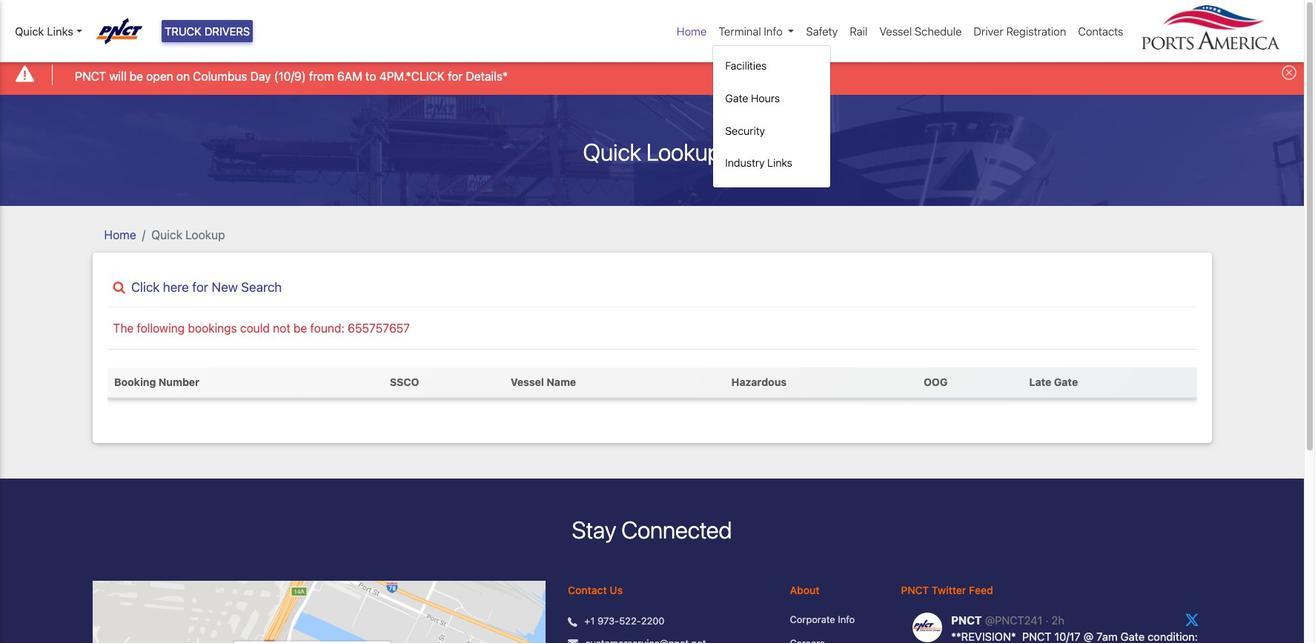 Task type: locate. For each thing, give the bounding box(es) containing it.
about
[[790, 585, 820, 597]]

1 horizontal spatial home
[[677, 24, 707, 38]]

655757657
[[348, 322, 410, 335]]

lookup
[[647, 138, 721, 166], [185, 228, 225, 241]]

0 horizontal spatial links
[[47, 24, 73, 38]]

rail link
[[844, 17, 874, 46]]

2 vertical spatial quick
[[151, 228, 182, 241]]

be
[[130, 69, 143, 83], [294, 322, 307, 335]]

gate
[[726, 92, 749, 105], [1055, 376, 1079, 389]]

vessel right rail on the top
[[880, 24, 912, 38]]

0 horizontal spatial vessel
[[511, 376, 544, 389]]

hazardous
[[732, 376, 787, 389]]

bookings
[[188, 322, 237, 335]]

vessel left 'name'
[[511, 376, 544, 389]]

lookup left industry
[[647, 138, 721, 166]]

be right the not
[[294, 322, 307, 335]]

the
[[113, 322, 134, 335]]

terminal
[[719, 24, 761, 38]]

1 horizontal spatial info
[[838, 614, 855, 626]]

1 vertical spatial quick
[[583, 138, 642, 166]]

0 vertical spatial home
[[677, 24, 707, 38]]

1 horizontal spatial vessel
[[880, 24, 912, 38]]

1 vertical spatial pnct
[[901, 585, 929, 597]]

0 vertical spatial quick lookup
[[583, 138, 721, 166]]

vessel
[[880, 24, 912, 38], [511, 376, 544, 389]]

home up search icon
[[104, 228, 136, 241]]

vessel schedule
[[880, 24, 962, 38]]

1 horizontal spatial links
[[768, 157, 793, 169]]

safety link
[[801, 17, 844, 46]]

0 vertical spatial for
[[448, 69, 463, 83]]

open
[[146, 69, 173, 83]]

search image
[[113, 282, 125, 295]]

1 horizontal spatial be
[[294, 322, 307, 335]]

quick links
[[15, 24, 73, 38]]

0 vertical spatial home link
[[671, 17, 713, 46]]

pnct for pnct will be open on columbus day (10/9) from 6am to 4pm.*click for details*
[[75, 69, 106, 83]]

new
[[212, 279, 238, 295]]

day
[[250, 69, 271, 83]]

terminal info link
[[713, 17, 801, 46]]

1 vertical spatial vessel
[[511, 376, 544, 389]]

found:
[[310, 322, 345, 335]]

info right 'terminal'
[[764, 24, 783, 38]]

pnct twitter feed
[[901, 585, 994, 597]]

be right will
[[130, 69, 143, 83]]

pnct
[[75, 69, 106, 83], [901, 585, 929, 597]]

booking
[[114, 376, 156, 389]]

1 horizontal spatial lookup
[[647, 138, 721, 166]]

1 horizontal spatial pnct
[[901, 585, 929, 597]]

driver registration link
[[968, 17, 1073, 46]]

0 horizontal spatial home
[[104, 228, 136, 241]]

for inside alert
[[448, 69, 463, 83]]

corporate info
[[790, 614, 855, 626]]

for left 'details*'
[[448, 69, 463, 83]]

0 vertical spatial links
[[47, 24, 73, 38]]

0 vertical spatial lookup
[[647, 138, 721, 166]]

pnct inside pnct will be open on columbus day (10/9) from 6am to 4pm.*click for details* link
[[75, 69, 106, 83]]

corporate info link
[[790, 614, 879, 628]]

home link left 'terminal'
[[671, 17, 713, 46]]

driver registration
[[974, 24, 1067, 38]]

pnct will be open on columbus day (10/9) from 6am to 4pm.*click for details*
[[75, 69, 508, 83]]

0 vertical spatial vessel
[[880, 24, 912, 38]]

for right here
[[192, 279, 208, 295]]

vessel schedule link
[[874, 17, 968, 46]]

on
[[176, 69, 190, 83]]

1 vertical spatial info
[[838, 614, 855, 626]]

1 vertical spatial home link
[[104, 228, 136, 241]]

schedule
[[915, 24, 962, 38]]

1 vertical spatial lookup
[[185, 228, 225, 241]]

1 horizontal spatial quick lookup
[[583, 138, 721, 166]]

0 vertical spatial info
[[764, 24, 783, 38]]

0 vertical spatial gate
[[726, 92, 749, 105]]

vessel name
[[511, 376, 576, 389]]

info right corporate at the bottom of page
[[838, 614, 855, 626]]

info for corporate info
[[838, 614, 855, 626]]

gate hours
[[726, 92, 780, 105]]

late
[[1030, 376, 1052, 389]]

pnct will be open on columbus day (10/9) from 6am to 4pm.*click for details* alert
[[0, 55, 1305, 95]]

here
[[163, 279, 189, 295]]

twitter
[[932, 585, 967, 597]]

registration
[[1007, 24, 1067, 38]]

info
[[764, 24, 783, 38], [838, 614, 855, 626]]

home link
[[671, 17, 713, 46], [104, 228, 136, 241]]

home link up search icon
[[104, 228, 136, 241]]

gate left hours
[[726, 92, 749, 105]]

quick lookup
[[583, 138, 721, 166], [151, 228, 225, 241]]

0 vertical spatial be
[[130, 69, 143, 83]]

security
[[726, 124, 765, 137]]

lookup up click here for new search
[[185, 228, 225, 241]]

1 vertical spatial links
[[768, 157, 793, 169]]

home
[[677, 24, 707, 38], [104, 228, 136, 241]]

1 horizontal spatial for
[[448, 69, 463, 83]]

late gate
[[1030, 376, 1079, 389]]

booking number
[[114, 376, 200, 389]]

home left 'terminal'
[[677, 24, 707, 38]]

0 horizontal spatial be
[[130, 69, 143, 83]]

0 vertical spatial pnct
[[75, 69, 106, 83]]

to
[[366, 69, 376, 83]]

the following bookings could not be found: 655757657
[[113, 322, 410, 335]]

pnct left will
[[75, 69, 106, 83]]

contact us
[[568, 585, 623, 597]]

stay connected
[[572, 516, 732, 544]]

links
[[47, 24, 73, 38], [768, 157, 793, 169]]

0 horizontal spatial quick
[[15, 24, 44, 38]]

pnct for pnct twitter feed
[[901, 585, 929, 597]]

+1
[[585, 616, 595, 628]]

1 vertical spatial gate
[[1055, 376, 1079, 389]]

for
[[448, 69, 463, 83], [192, 279, 208, 295]]

0 horizontal spatial info
[[764, 24, 783, 38]]

us
[[610, 585, 623, 597]]

0 horizontal spatial for
[[192, 279, 208, 295]]

gate right the 'late'
[[1055, 376, 1079, 389]]

be inside alert
[[130, 69, 143, 83]]

vessel for vessel schedule
[[880, 24, 912, 38]]

+1 973-522-2200
[[585, 616, 665, 628]]

quick
[[15, 24, 44, 38], [583, 138, 642, 166], [151, 228, 182, 241]]

1 vertical spatial quick lookup
[[151, 228, 225, 241]]

pnct left twitter
[[901, 585, 929, 597]]

corporate
[[790, 614, 836, 626]]

2 horizontal spatial quick
[[583, 138, 642, 166]]

0 horizontal spatial pnct
[[75, 69, 106, 83]]

following
[[137, 322, 185, 335]]

ssco
[[390, 376, 419, 389]]

rail
[[850, 24, 868, 38]]

stay
[[572, 516, 617, 544]]

0 horizontal spatial quick lookup
[[151, 228, 225, 241]]



Task type: vqa. For each thing, say whether or not it's contained in the screenshot.
first PM. from the right
no



Task type: describe. For each thing, give the bounding box(es) containing it.
industry
[[726, 157, 765, 169]]

terminal info
[[719, 24, 783, 38]]

vessel for vessel name
[[511, 376, 544, 389]]

contacts
[[1079, 24, 1124, 38]]

1 vertical spatial for
[[192, 279, 208, 295]]

522-
[[619, 616, 641, 628]]

6am
[[337, 69, 363, 83]]

will
[[109, 69, 127, 83]]

industry links link
[[720, 149, 825, 177]]

facilities
[[726, 60, 767, 72]]

pnct will be open on columbus day (10/9) from 6am to 4pm.*click for details* link
[[75, 67, 508, 85]]

could
[[240, 322, 270, 335]]

not
[[273, 322, 291, 335]]

4pm.*click
[[379, 69, 445, 83]]

1 horizontal spatial gate
[[1055, 376, 1079, 389]]

(10/9)
[[274, 69, 306, 83]]

contact
[[568, 585, 607, 597]]

safety
[[806, 24, 838, 38]]

details*
[[466, 69, 508, 83]]

quick links link
[[15, 23, 82, 40]]

close image
[[1282, 65, 1297, 80]]

1 vertical spatial be
[[294, 322, 307, 335]]

truck drivers link
[[162, 20, 253, 43]]

click
[[131, 279, 160, 295]]

gate hours link
[[720, 85, 825, 112]]

0 horizontal spatial lookup
[[185, 228, 225, 241]]

0 horizontal spatial gate
[[726, 92, 749, 105]]

connected
[[622, 516, 732, 544]]

0 vertical spatial quick
[[15, 24, 44, 38]]

1 horizontal spatial quick
[[151, 228, 182, 241]]

truck
[[165, 24, 202, 38]]

search
[[241, 279, 282, 295]]

973-
[[598, 616, 619, 628]]

links for quick links
[[47, 24, 73, 38]]

name
[[547, 376, 576, 389]]

click here for new search
[[131, 279, 282, 295]]

2200
[[641, 616, 665, 628]]

drivers
[[205, 24, 250, 38]]

driver
[[974, 24, 1004, 38]]

number
[[159, 376, 200, 389]]

industry links
[[726, 157, 793, 169]]

0 horizontal spatial home link
[[104, 228, 136, 241]]

facilities link
[[720, 52, 825, 80]]

contacts link
[[1073, 17, 1130, 46]]

oog
[[924, 376, 948, 389]]

+1 973-522-2200 link
[[585, 615, 665, 630]]

columbus
[[193, 69, 247, 83]]

click here for new search link
[[107, 279, 1197, 295]]

security link
[[720, 117, 825, 145]]

hours
[[751, 92, 780, 105]]

feed
[[969, 585, 994, 597]]

from
[[309, 69, 334, 83]]

truck drivers
[[165, 24, 250, 38]]

info for terminal info
[[764, 24, 783, 38]]

1 vertical spatial home
[[104, 228, 136, 241]]

links for industry links
[[768, 157, 793, 169]]

1 horizontal spatial home link
[[671, 17, 713, 46]]



